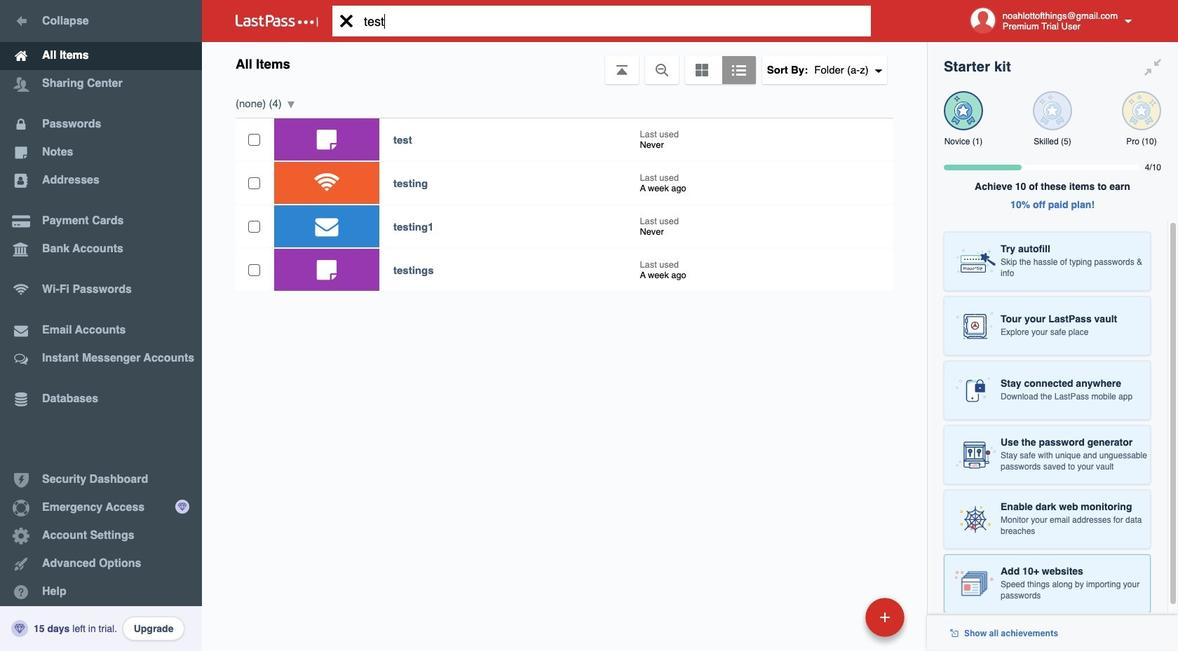 Task type: locate. For each thing, give the bounding box(es) containing it.
vault options navigation
[[202, 42, 928, 84]]

new item navigation
[[769, 594, 914, 652]]



Task type: describe. For each thing, give the bounding box(es) containing it.
new item element
[[769, 598, 910, 638]]

main navigation navigation
[[0, 0, 202, 652]]

search my vault text field
[[333, 6, 893, 36]]

lastpass image
[[236, 15, 319, 27]]

clear search image
[[333, 6, 361, 36]]

Search search field
[[333, 6, 893, 36]]



